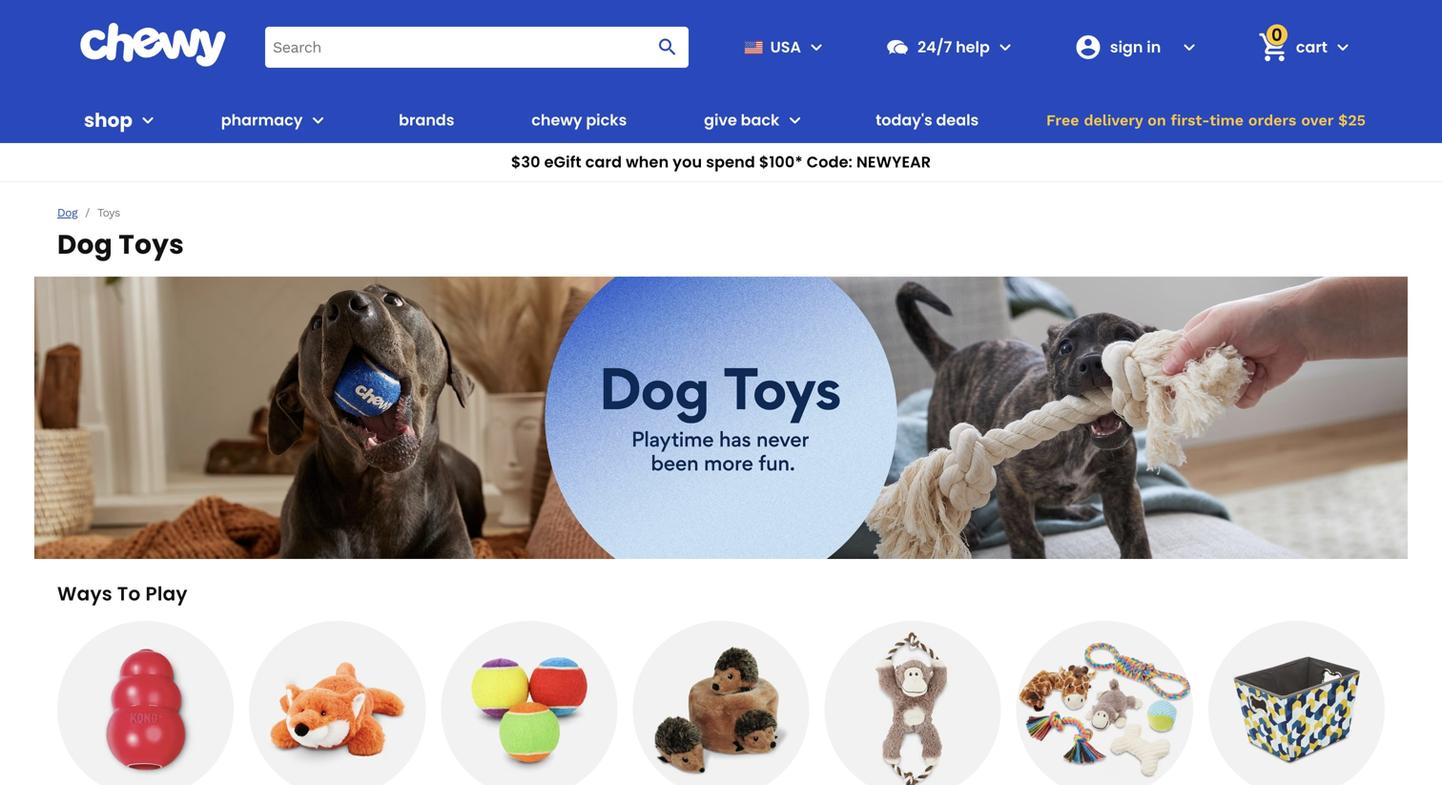 Task type: locate. For each thing, give the bounding box(es) containing it.
pharmacy link
[[214, 97, 303, 143]]

give back menu image
[[784, 109, 807, 132]]

free delivery on first-time orders over $25
[[1047, 111, 1367, 129]]

24/7
[[918, 36, 953, 57]]

24/7 help
[[918, 36, 990, 57]]

picks
[[586, 109, 627, 131]]

shop button
[[84, 97, 159, 143]]

2 dog from the top
[[57, 226, 113, 263]]

sign
[[1111, 36, 1144, 57]]

today's deals
[[876, 109, 979, 131]]

sign in
[[1111, 36, 1162, 57]]

sign in link
[[1067, 24, 1175, 70]]

dog down dog link
[[57, 226, 113, 263]]

menu image right shop
[[136, 109, 159, 132]]

menu image inside usa dropdown button
[[805, 36, 828, 58]]

cart menu image
[[1332, 36, 1355, 58]]

dog up dog toys
[[57, 206, 77, 219]]

toy storage bins image
[[1209, 621, 1386, 785]]

menu image inside shop popup button
[[136, 109, 159, 132]]

variety packs image
[[1017, 621, 1194, 785]]

shop
[[84, 107, 133, 134]]

1 vertical spatial toys
[[119, 226, 184, 263]]

toys
[[97, 206, 120, 219], [119, 226, 184, 263]]

menu image
[[805, 36, 828, 58], [136, 109, 159, 132]]

Search text field
[[265, 26, 689, 68]]

orders
[[1249, 111, 1297, 129]]

menu image for shop popup button
[[136, 109, 159, 132]]

24/7 help link
[[878, 24, 990, 70]]

help
[[956, 36, 990, 57]]

pharmacy menu image
[[307, 109, 330, 132]]

0 horizontal spatial menu image
[[136, 109, 159, 132]]

today's
[[876, 109, 933, 131]]

chewy
[[532, 109, 583, 131]]

newyear
[[857, 151, 932, 173]]

dog link
[[57, 206, 77, 220]]

give back
[[704, 109, 780, 131]]

0 vertical spatial dog
[[57, 206, 77, 219]]

plush toys image
[[249, 621, 426, 785]]

1 vertical spatial dog
[[57, 226, 113, 263]]

menu image right 'usa'
[[805, 36, 828, 58]]

brands link
[[391, 97, 462, 143]]

back
[[741, 109, 780, 131]]

0 vertical spatial toys
[[97, 206, 120, 219]]

dog toys
[[57, 226, 184, 263]]

pharmacy
[[221, 109, 303, 131]]

usa button
[[737, 24, 828, 70]]

1 dog from the top
[[57, 206, 77, 219]]

ways to play
[[57, 581, 188, 607]]

0 vertical spatial menu image
[[805, 36, 828, 58]]

menu image for usa dropdown button
[[805, 36, 828, 58]]

1 vertical spatial menu image
[[136, 109, 159, 132]]

when
[[626, 151, 669, 173]]

dog
[[57, 206, 77, 219], [57, 226, 113, 263]]

rope & tug toys image
[[825, 621, 1002, 785]]

delivery
[[1085, 111, 1144, 129]]

1 horizontal spatial menu image
[[805, 36, 828, 58]]

help menu image
[[994, 36, 1017, 58]]

0
[[1272, 23, 1283, 47]]



Task type: vqa. For each thing, say whether or not it's contained in the screenshot.
Oct corresponding to Great combo toy
no



Task type: describe. For each thing, give the bounding box(es) containing it.
fetch toys image
[[441, 621, 618, 785]]

chewy support image
[[886, 35, 910, 59]]

account menu image
[[1178, 36, 1201, 58]]

chewy picks
[[532, 109, 627, 131]]

time
[[1210, 111, 1244, 129]]

give back link
[[697, 97, 780, 143]]

give
[[704, 109, 738, 131]]

$30
[[511, 151, 541, 173]]

on
[[1148, 111, 1167, 129]]

over
[[1302, 111, 1334, 129]]

egift
[[545, 151, 582, 173]]

to
[[117, 581, 141, 607]]

play
[[145, 581, 188, 607]]

submit search image
[[656, 36, 679, 58]]

dog toys. playtime has never been more fun. image
[[34, 277, 1409, 559]]

$25
[[1339, 111, 1367, 129]]

chewy home image
[[79, 23, 227, 67]]

in
[[1147, 36, 1162, 57]]

today's deals link
[[869, 97, 987, 143]]

usa
[[771, 36, 802, 57]]

$100*
[[759, 151, 803, 173]]

Product search field
[[265, 26, 689, 68]]

free
[[1047, 111, 1080, 129]]

site banner
[[0, 0, 1443, 182]]

items image
[[1257, 30, 1291, 64]]

brands
[[399, 109, 455, 131]]

spend
[[706, 151, 756, 173]]

cart
[[1297, 36, 1328, 57]]

interactive toys image
[[633, 621, 810, 785]]

free delivery on first-time orders over $25 button
[[1041, 97, 1372, 143]]

deals
[[937, 109, 979, 131]]

code:
[[807, 151, 853, 173]]

$30 egift card when you spend $100* code: newyear
[[511, 151, 932, 173]]

you
[[673, 151, 703, 173]]

ways
[[57, 581, 112, 607]]

card
[[586, 151, 622, 173]]

chew toys image
[[57, 621, 234, 785]]

dog for dog toys
[[57, 226, 113, 263]]

chewy picks link
[[524, 97, 635, 143]]

first-
[[1171, 111, 1210, 129]]

dog for dog
[[57, 206, 77, 219]]



